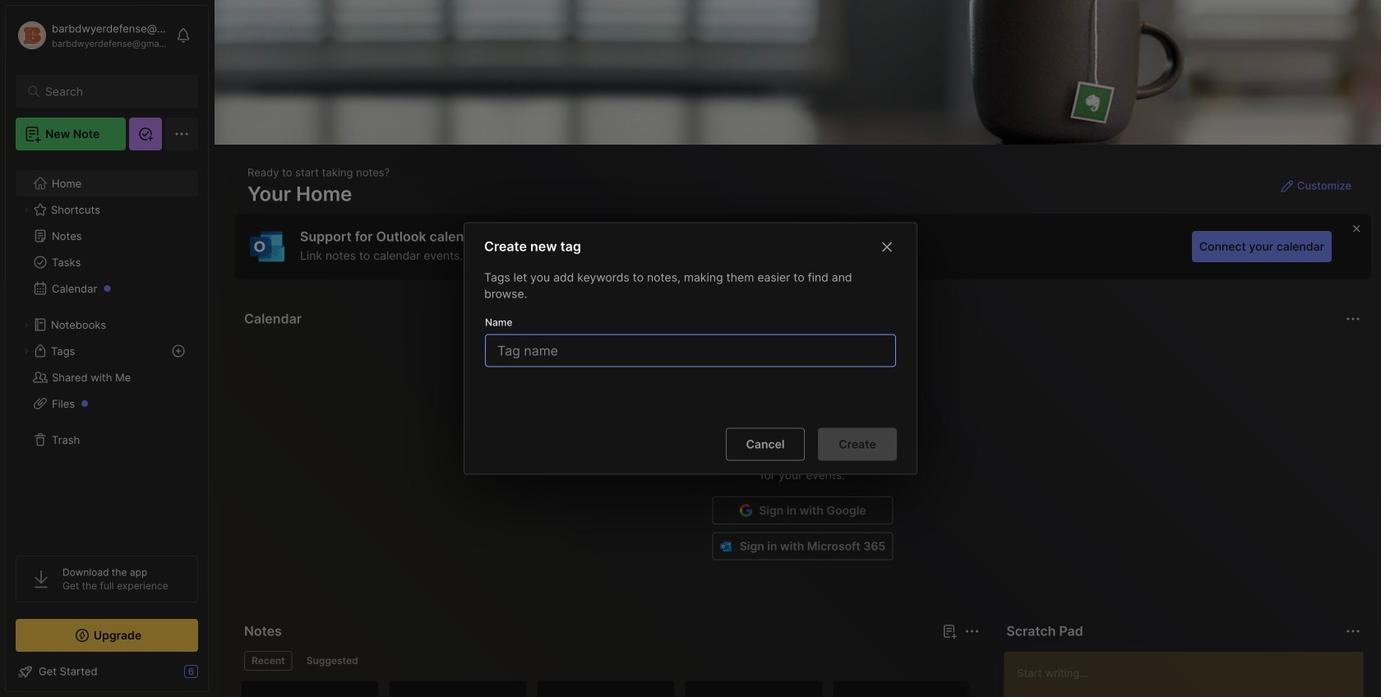 Task type: vqa. For each thing, say whether or not it's contained in the screenshot.
"STACK"
no



Task type: describe. For each thing, give the bounding box(es) containing it.
2 tab from the left
[[299, 651, 366, 671]]

expand tags image
[[21, 346, 31, 356]]

expand notebooks image
[[21, 320, 31, 330]]

main element
[[0, 0, 214, 697]]

close image
[[877, 237, 897, 257]]

1 tab from the left
[[244, 651, 292, 671]]

Start writing… text field
[[1017, 652, 1363, 697]]



Task type: locate. For each thing, give the bounding box(es) containing it.
0 horizontal spatial tab
[[244, 651, 292, 671]]

1 horizontal spatial tab
[[299, 651, 366, 671]]

row group
[[241, 681, 981, 697]]

tree inside main element
[[6, 160, 208, 541]]

Tag name text field
[[496, 335, 889, 366]]

tree
[[6, 160, 208, 541]]

None search field
[[45, 81, 176, 101]]

Search text field
[[45, 84, 176, 99]]

none search field inside main element
[[45, 81, 176, 101]]

tab list
[[244, 651, 977, 671]]

tab
[[244, 651, 292, 671], [299, 651, 366, 671]]



